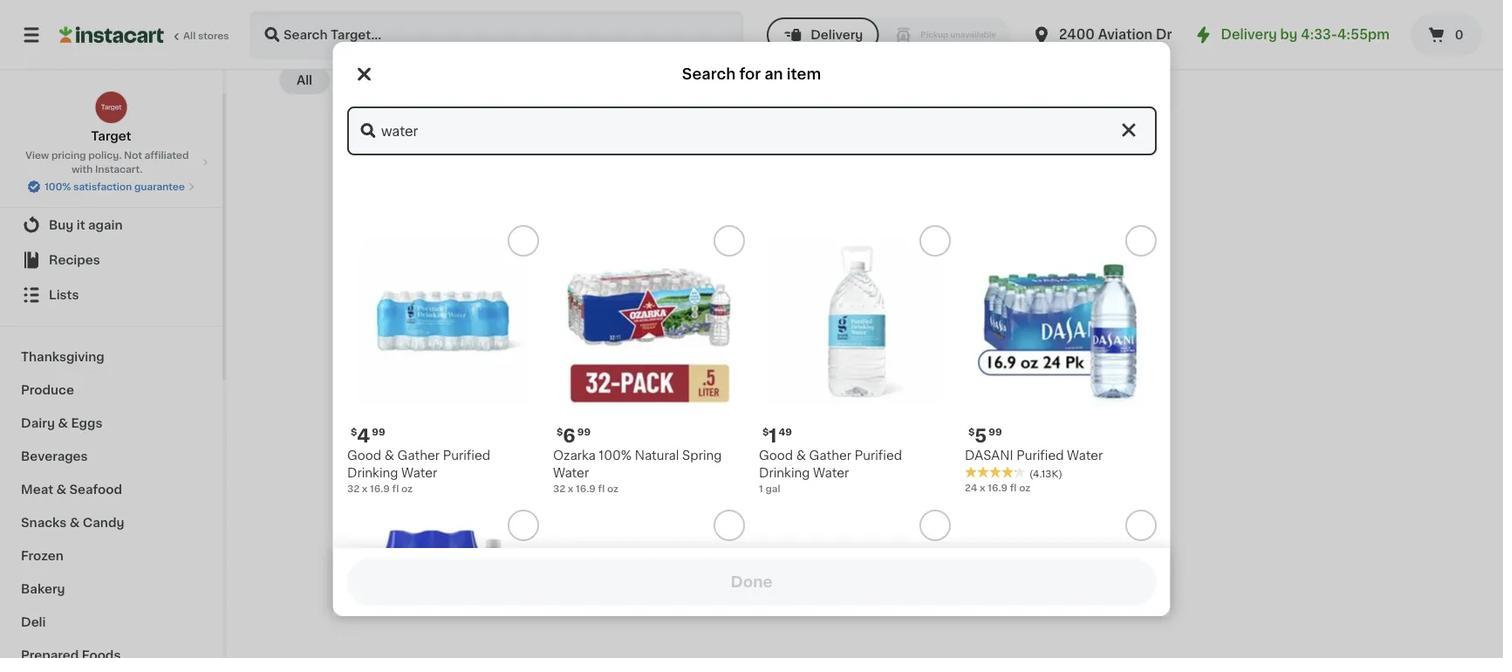 Task type: vqa. For each thing, say whether or not it's contained in the screenshot.
computers & tablets to the right
no



Task type: describe. For each thing, give the bounding box(es) containing it.
dairy & eggs link
[[10, 407, 212, 440]]

good for 4
[[347, 449, 381, 462]]

target link
[[91, 91, 131, 145]]

yet
[[883, 292, 908, 307]]

dialog containing 4
[[333, 42, 1171, 658]]

$ for 5
[[968, 427, 975, 437]]

search
[[682, 67, 736, 82]]

100% satisfaction guarantee button
[[27, 176, 195, 194]]

dairy
[[21, 417, 55, 429]]

100% inside ozarka 100% natural spring water 32 x 16.9 fl oz
[[599, 449, 632, 462]]

target
[[91, 130, 131, 142]]

delivery by 4:33-4:55pm
[[1221, 28, 1390, 41]]

49
[[779, 427, 792, 437]]

dasani
[[965, 449, 1013, 462]]

1 inside good & gather purified drinking water 1 gal
[[759, 484, 763, 494]]

natural
[[635, 449, 679, 462]]

delivery for delivery
[[811, 29, 863, 41]]

delivery for delivery by 4:33-4:55pm
[[1221, 28, 1278, 41]]

search for an item
[[682, 67, 821, 82]]

it
[[77, 219, 85, 231]]

be
[[883, 312, 898, 324]]

pricing
[[51, 151, 86, 160]]

eggs
[[71, 417, 102, 429]]

meat
[[21, 483, 53, 496]]

meat & seafood
[[21, 483, 122, 496]]

create for create a list
[[820, 350, 872, 364]]

$ for 4
[[350, 427, 357, 437]]

gather for 4
[[397, 449, 440, 462]]

drinking for 1
[[759, 467, 810, 479]]

bakery link
[[10, 573, 212, 606]]

ozarka
[[553, 449, 595, 462]]

24 x 16.9 fl oz
[[965, 483, 1030, 492]]

view
[[25, 151, 49, 160]]

2400 aviation dr button
[[1032, 10, 1173, 59]]

with
[[72, 165, 93, 174]]

oz inside ozarka 100% natural spring water 32 x 16.9 fl oz
[[607, 484, 618, 494]]

water inside good & gather purified drinking water 1 gal
[[813, 467, 849, 479]]

0
[[1455, 29, 1464, 41]]

deli
[[21, 616, 46, 628]]

$ for 1
[[762, 427, 769, 437]]

view pricing policy. not affiliated with instacart. link
[[14, 148, 209, 176]]

& for good & gather purified drinking water 1 gal
[[796, 449, 806, 462]]

x inside ozarka 100% natural spring water 32 x 16.9 fl oz
[[568, 484, 573, 494]]

an
[[765, 67, 783, 82]]

24
[[965, 483, 977, 492]]

create
[[817, 312, 857, 324]]

buy it again link
[[10, 208, 212, 243]]

here.
[[941, 312, 972, 324]]

aviation
[[1098, 28, 1153, 41]]

water inside good & gather purified drinking water 32 x 16.9 fl oz
[[401, 467, 437, 479]]

x inside good & gather purified drinking water 32 x 16.9 fl oz
[[362, 484, 367, 494]]

& for dairy & eggs
[[58, 417, 68, 429]]

snacks & candy link
[[10, 506, 212, 539]]

saved
[[901, 312, 938, 324]]

your
[[276, 26, 337, 51]]

$ 6 99
[[556, 426, 590, 445]]

delivery button
[[767, 17, 879, 52]]

4:33-
[[1301, 28, 1338, 41]]

0 vertical spatial lists
[[49, 289, 79, 301]]

thanksgiving
[[21, 351, 105, 363]]

spring
[[682, 449, 722, 462]]

Search Target... field
[[347, 106, 1157, 155]]

you
[[791, 312, 814, 324]]

100% inside button
[[45, 182, 71, 192]]

2400
[[1060, 28, 1095, 41]]

none search field search target...
[[347, 106, 1157, 155]]

lists inside no lists yet lists you create will be saved here.
[[759, 312, 788, 324]]

no lists yet lists you create will be saved here.
[[759, 292, 972, 324]]

32 inside good & gather purified drinking water 32 x 16.9 fl oz
[[347, 484, 359, 494]]

recipes
[[49, 254, 100, 266]]

6
[[563, 426, 575, 445]]

3 purified from the left
[[1016, 449, 1064, 462]]

guarantee
[[134, 182, 185, 192]]

bakery
[[21, 583, 65, 595]]

no
[[822, 292, 844, 307]]

16.9 inside good & gather purified drinking water 32 x 16.9 fl oz
[[370, 484, 390, 494]]

created by me button
[[337, 66, 461, 94]]

gather for 1
[[809, 449, 851, 462]]

list
[[888, 350, 911, 364]]

4:55pm
[[1338, 28, 1390, 41]]

meat & seafood link
[[10, 473, 212, 506]]

shop link
[[10, 173, 212, 208]]

100% satisfaction guarantee
[[45, 182, 185, 192]]

product group containing 6
[[553, 225, 745, 496]]

gal
[[765, 484, 780, 494]]

policy.
[[88, 151, 122, 160]]

create a list
[[820, 350, 911, 364]]

instacart.
[[95, 165, 143, 174]]

produce
[[21, 384, 74, 396]]

delivery by 4:33-4:55pm link
[[1193, 24, 1390, 45]]

all button
[[279, 66, 330, 94]]



Task type: locate. For each thing, give the bounding box(es) containing it.
$ 5 99
[[968, 426, 1002, 445]]

1
[[769, 426, 777, 445], [759, 484, 763, 494]]

100% down pricing
[[45, 182, 71, 192]]

1 horizontal spatial oz
[[607, 484, 618, 494]]

1 horizontal spatial lists
[[848, 292, 879, 307]]

0 vertical spatial 1
[[769, 426, 777, 445]]

by
[[1281, 28, 1298, 41], [407, 74, 423, 86]]

x
[[980, 483, 985, 492], [362, 484, 367, 494], [568, 484, 573, 494]]

32 down ozarka
[[553, 484, 565, 494]]

delivery
[[1221, 28, 1278, 41], [811, 29, 863, 41]]

dasani purified water
[[965, 449, 1103, 462]]

0 horizontal spatial 32
[[347, 484, 359, 494]]

delivery inside button
[[811, 29, 863, 41]]

me
[[426, 74, 446, 86]]

create left new at right top
[[1329, 30, 1382, 45]]

lists for your
[[343, 26, 398, 51]]

1 horizontal spatial purified
[[855, 449, 902, 462]]

$
[[350, 427, 357, 437], [556, 427, 563, 437], [762, 427, 769, 437], [968, 427, 975, 437]]

drinking
[[347, 467, 398, 479], [759, 467, 810, 479]]

created by me
[[353, 74, 446, 86]]

all inside button
[[297, 74, 312, 86]]

16.9 right 24
[[988, 483, 1008, 492]]

gather inside good & gather purified drinking water 32 x 16.9 fl oz
[[397, 449, 440, 462]]

0 horizontal spatial lists
[[49, 289, 79, 301]]

&
[[58, 417, 68, 429], [384, 449, 394, 462], [796, 449, 806, 462], [56, 483, 66, 496], [70, 517, 80, 529]]

99 for 5
[[989, 427, 1002, 437]]

1 horizontal spatial fl
[[598, 484, 605, 494]]

for
[[740, 67, 761, 82]]

deli link
[[10, 606, 212, 639]]

2 horizontal spatial x
[[980, 483, 985, 492]]

all down your
[[297, 74, 312, 86]]

0 horizontal spatial 99
[[372, 427, 385, 437]]

create inside 'button'
[[1329, 30, 1382, 45]]

0 vertical spatial by
[[1281, 28, 1298, 41]]

by left "4:33-"
[[1281, 28, 1298, 41]]

1 horizontal spatial gather
[[809, 449, 851, 462]]

1 horizontal spatial 16.9
[[576, 484, 596, 494]]

1 vertical spatial by
[[407, 74, 423, 86]]

2 99 from the left
[[577, 427, 590, 437]]

$ up dasani
[[968, 427, 975, 437]]

4 $ from the left
[[968, 427, 975, 437]]

will
[[860, 312, 879, 324]]

2 drinking from the left
[[759, 467, 810, 479]]

not
[[124, 151, 142, 160]]

by left me
[[407, 74, 423, 86]]

by for delivery
[[1281, 28, 1298, 41]]

drinking down '$ 4 99'
[[347, 467, 398, 479]]

create new button
[[1292, 14, 1455, 63]]

99 inside $ 6 99
[[577, 427, 590, 437]]

good
[[347, 449, 381, 462], [759, 449, 793, 462]]

2 purified from the left
[[855, 449, 902, 462]]

dairy & eggs
[[21, 417, 102, 429]]

again
[[88, 219, 123, 231]]

$ up ozarka
[[556, 427, 563, 437]]

2 32 from the left
[[553, 484, 565, 494]]

create a list link
[[820, 347, 911, 367]]

by inside created by me button
[[407, 74, 423, 86]]

16.9 inside ozarka 100% natural spring water 32 x 16.9 fl oz
[[576, 484, 596, 494]]

create for create new
[[1329, 30, 1382, 45]]

0 vertical spatial create
[[1329, 30, 1382, 45]]

create new
[[1329, 30, 1418, 45]]

1 drinking from the left
[[347, 467, 398, 479]]

new
[[1386, 30, 1418, 45]]

1 horizontal spatial x
[[568, 484, 573, 494]]

0 button
[[1411, 14, 1483, 56]]

1 horizontal spatial 99
[[577, 427, 590, 437]]

lists left you
[[759, 312, 788, 324]]

1 vertical spatial 1
[[759, 484, 763, 494]]

$ inside $ 6 99
[[556, 427, 563, 437]]

beverages
[[21, 450, 88, 463]]

99 right '4'
[[372, 427, 385, 437]]

3 99 from the left
[[989, 427, 1002, 437]]

0 horizontal spatial gather
[[397, 449, 440, 462]]

stores
[[198, 31, 229, 41]]

all stores link
[[59, 10, 230, 59]]

purified for 4
[[443, 449, 490, 462]]

4
[[357, 426, 370, 445]]

all for all stores
[[183, 31, 196, 41]]

lists link
[[10, 278, 212, 312]]

service type group
[[767, 17, 1011, 52]]

target logo image
[[95, 91, 128, 124]]

create
[[1329, 30, 1382, 45], [820, 350, 872, 364]]

frozen
[[21, 550, 63, 562]]

1 horizontal spatial 100%
[[599, 449, 632, 462]]

2 gather from the left
[[809, 449, 851, 462]]

0 horizontal spatial by
[[407, 74, 423, 86]]

product group containing 5
[[965, 225, 1157, 494]]

all for all
[[297, 74, 312, 86]]

1 99 from the left
[[372, 427, 385, 437]]

99 for 4
[[372, 427, 385, 437]]

created
[[353, 74, 404, 86]]

0 horizontal spatial oz
[[401, 484, 412, 494]]

$ 1 49
[[762, 426, 792, 445]]

99 for 6
[[577, 427, 590, 437]]

0 horizontal spatial 16.9
[[370, 484, 390, 494]]

recipes link
[[10, 243, 212, 278]]

ozarka 100% natural spring water 32 x 16.9 fl oz
[[553, 449, 722, 494]]

2 horizontal spatial 16.9
[[988, 483, 1008, 492]]

by inside the delivery by 4:33-4:55pm link
[[1281, 28, 1298, 41]]

$ inside the $ 1 49
[[762, 427, 769, 437]]

100%
[[45, 182, 71, 192], [599, 449, 632, 462]]

1 vertical spatial 100%
[[599, 449, 632, 462]]

your lists
[[276, 26, 398, 51]]

100% right ozarka
[[599, 449, 632, 462]]

1 vertical spatial lists
[[759, 312, 788, 324]]

good down '4'
[[347, 449, 381, 462]]

good for 1
[[759, 449, 793, 462]]

5
[[975, 426, 987, 445]]

all left stores
[[183, 31, 196, 41]]

fl inside good & gather purified drinking water 32 x 16.9 fl oz
[[392, 484, 399, 494]]

1 horizontal spatial create
[[1329, 30, 1382, 45]]

1 horizontal spatial 32
[[553, 484, 565, 494]]

purified inside good & gather purified drinking water 1 gal
[[855, 449, 902, 462]]

drinking inside good & gather purified drinking water 32 x 16.9 fl oz
[[347, 467, 398, 479]]

1 horizontal spatial all
[[297, 74, 312, 86]]

1 vertical spatial all
[[297, 74, 312, 86]]

affiliated
[[145, 151, 189, 160]]

16.9 down ozarka
[[576, 484, 596, 494]]

all
[[183, 31, 196, 41], [297, 74, 312, 86]]

x down '4'
[[362, 484, 367, 494]]

item
[[787, 67, 821, 82]]

lists inside no lists yet lists you create will be saved here.
[[848, 292, 879, 307]]

x down ozarka
[[568, 484, 573, 494]]

fl
[[1010, 483, 1017, 492], [392, 484, 399, 494], [598, 484, 605, 494]]

1 horizontal spatial lists
[[759, 312, 788, 324]]

$ up good & gather purified drinking water 32 x 16.9 fl oz
[[350, 427, 357, 437]]

1 $ from the left
[[350, 427, 357, 437]]

water
[[1067, 449, 1103, 462], [401, 467, 437, 479], [553, 467, 589, 479], [813, 467, 849, 479]]

water inside ozarka 100% natural spring water 32 x 16.9 fl oz
[[553, 467, 589, 479]]

32 down '4'
[[347, 484, 359, 494]]

$ left 49
[[762, 427, 769, 437]]

1 horizontal spatial by
[[1281, 28, 1298, 41]]

0 vertical spatial lists
[[343, 26, 398, 51]]

& for meat & seafood
[[56, 483, 66, 496]]

1 left the gal
[[759, 484, 763, 494]]

2 horizontal spatial 99
[[989, 427, 1002, 437]]

0 horizontal spatial delivery
[[811, 29, 863, 41]]

product group
[[347, 225, 539, 496], [553, 225, 745, 496], [759, 225, 951, 496], [965, 225, 1157, 494], [347, 510, 539, 658], [553, 510, 745, 658], [759, 510, 951, 658], [965, 510, 1157, 658]]

1 horizontal spatial drinking
[[759, 467, 810, 479]]

0 horizontal spatial 1
[[759, 484, 763, 494]]

lists for no
[[848, 292, 879, 307]]

buy
[[49, 219, 74, 231]]

good & gather purified drinking water 32 x 16.9 fl oz
[[347, 449, 490, 494]]

1 gather from the left
[[397, 449, 440, 462]]

0 horizontal spatial x
[[362, 484, 367, 494]]

16.9 down '$ 4 99'
[[370, 484, 390, 494]]

by for created
[[407, 74, 423, 86]]

snacks & candy
[[21, 517, 124, 529]]

satisfaction
[[73, 182, 132, 192]]

0 horizontal spatial create
[[820, 350, 872, 364]]

0 horizontal spatial 100%
[[45, 182, 71, 192]]

dr
[[1156, 28, 1173, 41]]

0 horizontal spatial fl
[[392, 484, 399, 494]]

2 good from the left
[[759, 449, 793, 462]]

& inside good & gather purified drinking water 1 gal
[[796, 449, 806, 462]]

drinking up the gal
[[759, 467, 810, 479]]

purified for 1
[[855, 449, 902, 462]]

lists up will
[[848, 292, 879, 307]]

drinking for 4
[[347, 467, 398, 479]]

2 horizontal spatial fl
[[1010, 483, 1017, 492]]

thanksgiving link
[[10, 340, 212, 374]]

product group containing 1
[[759, 225, 951, 496]]

seafood
[[69, 483, 122, 496]]

0 horizontal spatial drinking
[[347, 467, 398, 479]]

dialog
[[333, 42, 1171, 658]]

product group containing 4
[[347, 225, 539, 496]]

good inside good & gather purified drinking water 1 gal
[[759, 449, 793, 462]]

buy it again
[[49, 219, 123, 231]]

99 right 6
[[577, 427, 590, 437]]

None search field
[[250, 10, 745, 59], [347, 106, 1157, 155], [250, 10, 745, 59]]

& for good & gather purified drinking water 32 x 16.9 fl oz
[[384, 449, 394, 462]]

instacart logo image
[[59, 24, 164, 45]]

$ for 6
[[556, 427, 563, 437]]

0 horizontal spatial lists
[[343, 26, 398, 51]]

1 vertical spatial create
[[820, 350, 872, 364]]

lists down recipes
[[49, 289, 79, 301]]

2 horizontal spatial purified
[[1016, 449, 1064, 462]]

shop
[[49, 184, 82, 196]]

1 horizontal spatial delivery
[[1221, 28, 1278, 41]]

$ 4 99
[[350, 426, 385, 445]]

16.9
[[988, 483, 1008, 492], [370, 484, 390, 494], [576, 484, 596, 494]]

delivery left "4:33-"
[[1221, 28, 1278, 41]]

fl inside ozarka 100% natural spring water 32 x 16.9 fl oz
[[598, 484, 605, 494]]

lists up created
[[343, 26, 398, 51]]

2400 aviation dr
[[1060, 28, 1173, 41]]

oz
[[1019, 483, 1030, 492], [401, 484, 412, 494], [607, 484, 618, 494]]

good down the $ 1 49
[[759, 449, 793, 462]]

2 horizontal spatial oz
[[1019, 483, 1030, 492]]

good & gather purified drinking water 1 gal
[[759, 449, 902, 494]]

99 inside '$ 5 99'
[[989, 427, 1002, 437]]

1 horizontal spatial 1
[[769, 426, 777, 445]]

0 horizontal spatial purified
[[443, 449, 490, 462]]

99 right 5
[[989, 427, 1002, 437]]

oz inside good & gather purified drinking water 32 x 16.9 fl oz
[[401, 484, 412, 494]]

32
[[347, 484, 359, 494], [553, 484, 565, 494]]

3 $ from the left
[[762, 427, 769, 437]]

& inside 'link'
[[70, 517, 80, 529]]

purified
[[443, 449, 490, 462], [855, 449, 902, 462], [1016, 449, 1064, 462]]

delivery up item
[[811, 29, 863, 41]]

2 $ from the left
[[556, 427, 563, 437]]

99 inside '$ 4 99'
[[372, 427, 385, 437]]

0 horizontal spatial good
[[347, 449, 381, 462]]

gather
[[397, 449, 440, 462], [809, 449, 851, 462]]

$ inside '$ 4 99'
[[350, 427, 357, 437]]

gather inside good & gather purified drinking water 1 gal
[[809, 449, 851, 462]]

purified inside good & gather purified drinking water 32 x 16.9 fl oz
[[443, 449, 490, 462]]

view pricing policy. not affiliated with instacart.
[[25, 151, 189, 174]]

1 vertical spatial lists
[[848, 292, 879, 307]]

a
[[875, 350, 884, 364]]

1 left 49
[[769, 426, 777, 445]]

& inside good & gather purified drinking water 32 x 16.9 fl oz
[[384, 449, 394, 462]]

beverages link
[[10, 440, 212, 473]]

1 purified from the left
[[443, 449, 490, 462]]

0 horizontal spatial all
[[183, 31, 196, 41]]

create left "a"
[[820, 350, 872, 364]]

x right 24
[[980, 483, 985, 492]]

1 32 from the left
[[347, 484, 359, 494]]

drinking inside good & gather purified drinking water 1 gal
[[759, 467, 810, 479]]

0 vertical spatial 100%
[[45, 182, 71, 192]]

32 inside ozarka 100% natural spring water 32 x 16.9 fl oz
[[553, 484, 565, 494]]

good inside good & gather purified drinking water 32 x 16.9 fl oz
[[347, 449, 381, 462]]

0 vertical spatial all
[[183, 31, 196, 41]]

1 horizontal spatial good
[[759, 449, 793, 462]]

& for snacks & candy
[[70, 517, 80, 529]]

1 good from the left
[[347, 449, 381, 462]]

produce link
[[10, 374, 212, 407]]

$ inside '$ 5 99'
[[968, 427, 975, 437]]



